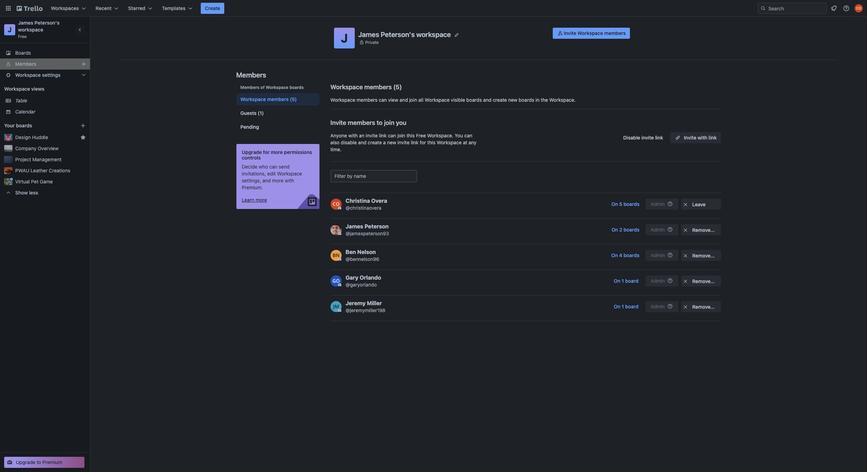 Task type: vqa. For each thing, say whether or not it's contained in the screenshot.


Task type: describe. For each thing, give the bounding box(es) containing it.
and right visible on the top right of page
[[483, 97, 492, 103]]

workspace views
[[4, 86, 44, 92]]

with inside upgrade for more permissions controls decide who can send invitations, edit workspace settings, and more with premium.
[[285, 178, 294, 183]]

)
[[400, 83, 402, 91]]

and inside upgrade for more permissions controls decide who can send invitations, edit workspace settings, and more with premium.
[[262, 178, 271, 183]]

private
[[365, 40, 379, 45]]

disable invite link button
[[619, 132, 667, 143]]

you
[[396, 119, 406, 126]]

( 5 )
[[393, 83, 402, 91]]

boards right visible on the top right of page
[[466, 97, 482, 103]]

1 horizontal spatial invite
[[398, 139, 410, 145]]

project
[[15, 156, 31, 162]]

james peterson @jamespeterson93
[[346, 223, 389, 236]]

gary
[[346, 274, 358, 281]]

1 vertical spatial workspace members
[[240, 96, 289, 102]]

also
[[330, 139, 339, 145]]

jeremy
[[346, 300, 366, 306]]

free inside anyone with an invite link can join this free workspace. you can also disable and create a new invite link for this workspace at any time.
[[416, 133, 426, 138]]

in
[[536, 97, 539, 103]]

@garyorlando
[[346, 282, 377, 288]]

company overview link
[[15, 145, 86, 152]]

leather
[[31, 168, 48, 173]]

your
[[4, 123, 15, 128]]

workspace. inside anyone with an invite link can join this free workspace. you can also disable and create a new invite link for this workspace at any time.
[[427, 133, 453, 138]]

5 for on
[[619, 201, 622, 207]]

on 4 boards link
[[608, 250, 643, 261]]

at
[[463, 139, 467, 145]]

christina overa @christinaovera
[[346, 198, 387, 211]]

on 2 boards link
[[608, 224, 643, 235]]

1 horizontal spatial create
[[493, 97, 507, 103]]

this member is an admin of this workspace. image for ben nelson
[[338, 258, 341, 261]]

remove… link for gary orlando
[[681, 276, 721, 287]]

invite for invite with link
[[684, 135, 696, 141]]

design
[[15, 134, 31, 140]]

on 5 boards
[[611, 201, 640, 207]]

design huddle link
[[15, 134, 78, 141]]

view
[[388, 97, 398, 103]]

invite for invite workspace members
[[564, 30, 576, 36]]

sm image for ben nelson
[[682, 252, 689, 259]]

admin button for orlando
[[645, 276, 678, 287]]

(
[[393, 83, 396, 91]]

workspace settings
[[15, 72, 61, 78]]

sm image for jeremy miller
[[682, 304, 689, 310]]

2 horizontal spatial join
[[409, 97, 417, 103]]

workspace for james peterson's workspace free
[[18, 27, 43, 33]]

admin button for peterson
[[645, 224, 678, 235]]

invite members to join you
[[330, 119, 406, 126]]

who
[[259, 164, 268, 170]]

join inside anyone with an invite link can join this free workspace. you can also disable and create a new invite link for this workspace at any time.
[[397, 133, 405, 138]]

views
[[31, 86, 44, 92]]

j for j button in the left top of the page
[[341, 31, 348, 45]]

invite for invite members to join you
[[330, 119, 346, 126]]

members inside button
[[604, 30, 626, 36]]

show less button
[[0, 187, 90, 198]]

workspace inside button
[[578, 30, 603, 36]]

miller
[[367, 300, 382, 306]]

virtual pet game
[[15, 179, 53, 184]]

@jeremymiller198
[[346, 307, 385, 313]]

0 vertical spatial more
[[271, 149, 283, 155]]

templates button
[[158, 3, 197, 14]]

recent button
[[91, 3, 123, 14]]

anyone with an invite link can join this free workspace. you can also disable and create a new invite link for this workspace at any time.
[[330, 133, 477, 152]]

upgrade to premium link
[[4, 457, 84, 468]]

4
[[619, 252, 622, 258]]

invitations,
[[242, 171, 266, 177]]

workspace members can view and join all workspace visible boards and create new boards in the workspace.
[[330, 97, 576, 103]]

james peterson's workspace free
[[18, 20, 61, 39]]

project management
[[15, 156, 62, 162]]

jeremy miller @jeremymiller198
[[346, 300, 385, 313]]

disable
[[341, 139, 357, 145]]

create button
[[201, 3, 224, 14]]

create
[[205, 5, 220, 11]]

management
[[32, 156, 62, 162]]

james for james peterson's workspace free
[[18, 20, 33, 26]]

0 vertical spatial to
[[377, 119, 383, 126]]

orlando
[[360, 274, 381, 281]]

on for orlando
[[614, 278, 620, 284]]

admin for overa
[[651, 201, 665, 207]]

admin for miller
[[651, 304, 665, 309]]

premium.
[[242, 184, 263, 190]]

on 2 boards
[[612, 227, 640, 233]]

you
[[455, 133, 463, 138]]

templates
[[162, 5, 186, 11]]

starred icon image
[[80, 135, 86, 140]]

remove… for miller
[[692, 304, 715, 310]]

invite workspace members button
[[553, 28, 630, 39]]

free inside james peterson's workspace free
[[18, 34, 27, 39]]

decide
[[242, 164, 257, 170]]

this member is an admin of this workspace. image for jeremy miller
[[338, 309, 341, 312]]

new inside anyone with an invite link can join this free workspace. you can also disable and create a new invite link for this workspace at any time.
[[387, 139, 396, 145]]

admin button for overa
[[645, 199, 678, 210]]

0 vertical spatial members
[[15, 61, 36, 67]]

j for "j" link
[[8, 26, 12, 34]]

disable invite link
[[623, 135, 663, 141]]

guests
[[240, 110, 256, 116]]

less
[[29, 190, 38, 196]]

more inside button
[[256, 197, 267, 203]]

j button
[[334, 28, 355, 48]]

any
[[469, 139, 477, 145]]

send
[[279, 164, 290, 170]]

remove… link for james peterson
[[681, 224, 721, 235]]

starred button
[[124, 3, 156, 14]]

can left view
[[379, 97, 387, 103]]

nelson
[[357, 249, 376, 255]]

learn more button
[[242, 197, 267, 204]]

sm image for james peterson
[[682, 227, 689, 234]]

boards left in
[[519, 97, 534, 103]]

pwau leather creations link
[[15, 167, 86, 174]]

pwau
[[15, 168, 29, 173]]

james peterson's workspace
[[358, 30, 451, 38]]

boards right "2"
[[624, 227, 640, 233]]

pwau leather creations
[[15, 168, 70, 173]]

boards up (5)
[[290, 85, 304, 90]]

workspace navigation collapse icon image
[[75, 25, 85, 35]]

0 horizontal spatial this
[[407, 133, 415, 138]]

disable
[[623, 135, 640, 141]]

visible
[[451, 97, 465, 103]]

permissions
[[284, 149, 312, 155]]

@christinaovera
[[346, 205, 381, 211]]

this member is an admin of this workspace. image for james peterson
[[338, 232, 341, 235]]

gary orlando @garyorlando
[[346, 274, 381, 288]]

learn
[[242, 197, 254, 203]]

workspace for james peterson's workspace
[[416, 30, 451, 38]]

add board image
[[80, 123, 86, 128]]

company
[[15, 145, 36, 151]]

the
[[541, 97, 548, 103]]

show less
[[15, 190, 38, 196]]

for inside upgrade for more permissions controls decide who can send invitations, edit workspace settings, and more with premium.
[[263, 149, 270, 155]]

j link
[[4, 24, 15, 35]]

open information menu image
[[843, 5, 850, 12]]

workspace inside upgrade for more permissions controls decide who can send invitations, edit workspace settings, and more with premium.
[[277, 171, 302, 177]]

0 notifications image
[[830, 4, 838, 12]]

1 vertical spatial more
[[272, 178, 283, 183]]



Task type: locate. For each thing, give the bounding box(es) containing it.
to left you
[[377, 119, 383, 126]]

recent
[[96, 5, 112, 11]]

on 1 board link
[[610, 276, 643, 287], [610, 301, 643, 312]]

0 horizontal spatial invite
[[366, 133, 378, 138]]

2 horizontal spatial invite
[[642, 135, 654, 141]]

3 remove… link from the top
[[681, 276, 721, 287]]

1 vertical spatial 5
[[619, 201, 622, 207]]

j left private
[[341, 31, 348, 45]]

on 5 boards link
[[608, 199, 643, 210]]

0 horizontal spatial workspace
[[18, 27, 43, 33]]

3 this member is an admin of this workspace. image from the top
[[338, 283, 341, 287]]

1 vertical spatial invite
[[330, 119, 346, 126]]

peterson's inside james peterson's workspace free
[[34, 20, 59, 26]]

members
[[604, 30, 626, 36], [364, 83, 392, 91], [267, 96, 289, 102], [357, 97, 378, 103], [348, 119, 375, 126]]

and
[[400, 97, 408, 103], [483, 97, 492, 103], [358, 139, 366, 145], [262, 178, 271, 183]]

1 board from the top
[[625, 278, 639, 284]]

more
[[271, 149, 283, 155], [272, 178, 283, 183], [256, 197, 267, 203]]

with inside button
[[698, 135, 707, 141]]

on 1 board for jeremy miller
[[614, 304, 639, 309]]

invite right disable
[[642, 135, 654, 141]]

0 horizontal spatial to
[[37, 459, 41, 465]]

starred
[[128, 5, 145, 11]]

can down you
[[388, 133, 396, 138]]

on for miller
[[614, 304, 620, 309]]

2 vertical spatial more
[[256, 197, 267, 203]]

and down edit
[[262, 178, 271, 183]]

1 vertical spatial on 1 board link
[[610, 301, 643, 312]]

1 horizontal spatial join
[[397, 133, 405, 138]]

admin for peterson
[[651, 227, 665, 233]]

peterson's for james peterson's workspace
[[381, 30, 415, 38]]

1 horizontal spatial 5
[[619, 201, 622, 207]]

1 horizontal spatial for
[[420, 139, 426, 145]]

1 this member is an admin of this workspace. image from the top
[[338, 232, 341, 235]]

on for nelson
[[611, 252, 618, 258]]

admin
[[651, 201, 665, 207], [651, 227, 665, 233], [651, 252, 665, 258], [651, 278, 665, 284], [651, 304, 665, 309]]

invite inside invite workspace members button
[[564, 30, 576, 36]]

4 admin from the top
[[651, 278, 665, 284]]

christina
[[346, 198, 370, 204]]

@bennelson96
[[346, 256, 379, 262]]

1 horizontal spatial with
[[348, 133, 358, 138]]

and inside anyone with an invite link can join this free workspace. you can also disable and create a new invite link for this workspace at any time.
[[358, 139, 366, 145]]

all
[[418, 97, 423, 103]]

members link
[[0, 58, 90, 70]]

more up the send
[[271, 149, 283, 155]]

workspace inside james peterson's workspace free
[[18, 27, 43, 33]]

sm image for christina overa
[[682, 201, 689, 208]]

1 horizontal spatial j
[[341, 31, 348, 45]]

settings
[[42, 72, 61, 78]]

1 vertical spatial join
[[384, 119, 394, 126]]

1 remove… from the top
[[692, 227, 715, 233]]

0 vertical spatial join
[[409, 97, 417, 103]]

members up of
[[236, 71, 266, 79]]

join
[[409, 97, 417, 103], [384, 119, 394, 126], [397, 133, 405, 138]]

premium
[[42, 459, 62, 465]]

admin for nelson
[[651, 252, 665, 258]]

to left premium
[[37, 459, 41, 465]]

0 vertical spatial on 1 board link
[[610, 276, 643, 287]]

invite with link button
[[670, 132, 721, 143]]

0 vertical spatial sm image
[[682, 201, 689, 208]]

1 for jeremy miller
[[622, 304, 624, 309]]

this member is an admin of this workspace. image down this member is an admin of this workspace. icon
[[338, 232, 341, 235]]

board for miller
[[625, 304, 639, 309]]

0 vertical spatial new
[[508, 97, 517, 103]]

0 horizontal spatial invite
[[330, 119, 346, 126]]

members left of
[[240, 85, 259, 90]]

this member is an admin of this workspace. image for gary orlando
[[338, 283, 341, 287]]

sm image
[[557, 30, 564, 37], [682, 252, 689, 259], [682, 304, 689, 310]]

more right learn
[[256, 197, 267, 203]]

5 for (
[[396, 83, 400, 91]]

members of workspace boards
[[240, 85, 304, 90]]

0 horizontal spatial workspace.
[[427, 133, 453, 138]]

your boards
[[4, 123, 32, 128]]

workspace right "j" link
[[18, 27, 43, 33]]

james inside james peterson's workspace free
[[18, 20, 33, 26]]

upgrade for upgrade for more permissions controls decide who can send invitations, edit workspace settings, and more with premium.
[[242, 149, 262, 155]]

1 on 1 board from the top
[[614, 278, 639, 284]]

and down an
[[358, 139, 366, 145]]

workspace members down of
[[240, 96, 289, 102]]

search image
[[760, 6, 766, 11]]

5 up "2"
[[619, 201, 622, 207]]

join left all
[[409, 97, 417, 103]]

2 vertical spatial join
[[397, 133, 405, 138]]

0 horizontal spatial new
[[387, 139, 396, 145]]

@jamespeterson93
[[346, 231, 389, 236]]

back to home image
[[17, 3, 43, 14]]

1 vertical spatial this
[[427, 139, 435, 145]]

invite inside invite with link button
[[684, 135, 696, 141]]

remove…
[[692, 227, 715, 233], [692, 253, 715, 259], [692, 278, 715, 284], [692, 304, 715, 310]]

remove… for nelson
[[692, 253, 715, 259]]

sm image inside leave link
[[682, 201, 689, 208]]

1 horizontal spatial workspace
[[416, 30, 451, 38]]

2 on 1 board link from the top
[[610, 301, 643, 312]]

1 horizontal spatial invite
[[564, 30, 576, 36]]

2 vertical spatial james
[[346, 223, 363, 229]]

sm image for gary orlando
[[682, 278, 689, 285]]

pet
[[31, 179, 38, 184]]

2 vertical spatial sm image
[[682, 304, 689, 310]]

can inside upgrade for more permissions controls decide who can send invitations, edit workspace settings, and more with premium.
[[269, 164, 277, 170]]

0 vertical spatial free
[[18, 34, 27, 39]]

boards up design
[[16, 123, 32, 128]]

upgrade for upgrade to premium
[[16, 459, 35, 465]]

james inside the james peterson @jamespeterson93
[[346, 223, 363, 229]]

3 admin button from the top
[[645, 250, 678, 261]]

0 vertical spatial 1
[[622, 278, 624, 284]]

upgrade to premium
[[16, 459, 62, 465]]

4 admin button from the top
[[645, 276, 678, 287]]

invite right an
[[366, 133, 378, 138]]

on for overa
[[611, 201, 618, 207]]

calendar link
[[15, 108, 86, 115]]

controls
[[242, 155, 261, 161]]

workspace. right the at the right top
[[549, 97, 576, 103]]

peterson
[[365, 223, 389, 229]]

join left you
[[384, 119, 394, 126]]

this member is an admin of this workspace. image
[[338, 207, 341, 210]]

can up edit
[[269, 164, 277, 170]]

Filter by name text field
[[330, 170, 417, 182]]

workspace
[[578, 30, 603, 36], [15, 72, 41, 78], [330, 83, 363, 91], [266, 85, 288, 90], [4, 86, 30, 92], [240, 96, 266, 102], [330, 97, 355, 103], [425, 97, 450, 103], [437, 139, 462, 145], [277, 171, 302, 177]]

invite with link
[[684, 135, 717, 141]]

upgrade
[[242, 149, 262, 155], [16, 459, 35, 465]]

0 horizontal spatial peterson's
[[34, 20, 59, 26]]

table
[[15, 98, 27, 103]]

invite workspace members
[[564, 30, 626, 36]]

1 horizontal spatial to
[[377, 119, 383, 126]]

on 4 boards
[[611, 252, 640, 258]]

of
[[261, 85, 265, 90]]

can
[[379, 97, 387, 103], [388, 133, 396, 138], [464, 133, 472, 138], [269, 164, 277, 170]]

5 admin button from the top
[[645, 301, 678, 312]]

1 vertical spatial create
[[368, 139, 382, 145]]

new left in
[[508, 97, 517, 103]]

this member is an admin of this workspace. image left @garyorlando
[[338, 283, 341, 287]]

workspace. left you
[[427, 133, 453, 138]]

1 horizontal spatial new
[[508, 97, 517, 103]]

0 horizontal spatial j
[[8, 26, 12, 34]]

this member is an admin of this workspace. image
[[338, 232, 341, 235], [338, 258, 341, 261], [338, 283, 341, 287], [338, 309, 341, 312]]

edit
[[267, 171, 276, 177]]

workspace settings button
[[0, 70, 90, 81]]

1 vertical spatial peterson's
[[381, 30, 415, 38]]

admin for orlando
[[651, 278, 665, 284]]

0 horizontal spatial free
[[18, 34, 27, 39]]

on 1 board link for miller
[[610, 301, 643, 312]]

0 vertical spatial james
[[18, 20, 33, 26]]

can up at
[[464, 133, 472, 138]]

workspace down primary 'element'
[[416, 30, 451, 38]]

2 this member is an admin of this workspace. image from the top
[[338, 258, 341, 261]]

this member is an admin of this workspace. image left the @bennelson96
[[338, 258, 341, 261]]

1 vertical spatial members
[[236, 71, 266, 79]]

board for orlando
[[625, 278, 639, 284]]

0 vertical spatial upgrade
[[242, 149, 262, 155]]

upgrade left premium
[[16, 459, 35, 465]]

an
[[359, 133, 364, 138]]

your boards with 5 items element
[[4, 121, 70, 130]]

j
[[8, 26, 12, 34], [341, 31, 348, 45]]

0 horizontal spatial create
[[368, 139, 382, 145]]

0 vertical spatial peterson's
[[34, 20, 59, 26]]

remove… for peterson
[[692, 227, 715, 233]]

4 remove… from the top
[[692, 304, 715, 310]]

1 vertical spatial free
[[416, 133, 426, 138]]

0 vertical spatial for
[[420, 139, 426, 145]]

3 admin from the top
[[651, 252, 665, 258]]

sm image inside invite workspace members button
[[557, 30, 564, 37]]

3 remove… from the top
[[692, 278, 715, 284]]

for inside anyone with an invite link can join this free workspace. you can also disable and create a new invite link for this workspace at any time.
[[420, 139, 426, 145]]

1 horizontal spatial workspace.
[[549, 97, 576, 103]]

overview
[[38, 145, 59, 151]]

5 up view
[[396, 83, 400, 91]]

2 1 from the top
[[622, 304, 624, 309]]

4 remove… link from the top
[[681, 301, 721, 312]]

pending link
[[236, 121, 319, 133]]

0 vertical spatial 5
[[396, 83, 400, 91]]

1 horizontal spatial peterson's
[[381, 30, 415, 38]]

show
[[15, 190, 28, 196]]

and right view
[[400, 97, 408, 103]]

0 vertical spatial invite
[[564, 30, 576, 36]]

1 vertical spatial board
[[625, 304, 639, 309]]

2 horizontal spatial with
[[698, 135, 707, 141]]

0 horizontal spatial workspace members
[[240, 96, 289, 102]]

1 vertical spatial sm image
[[682, 227, 689, 234]]

design huddle
[[15, 134, 48, 140]]

0 horizontal spatial upgrade
[[16, 459, 35, 465]]

workspace members left (
[[330, 83, 392, 91]]

admin button for miller
[[645, 301, 678, 312]]

remove… link for jeremy miller
[[681, 301, 721, 312]]

0 vertical spatial workspace members
[[330, 83, 392, 91]]

upgrade inside upgrade for more permissions controls decide who can send invitations, edit workspace settings, and more with premium.
[[242, 149, 262, 155]]

create inside anyone with an invite link can join this free workspace. you can also disable and create a new invite link for this workspace at any time.
[[368, 139, 382, 145]]

remove… link for ben nelson
[[681, 250, 721, 261]]

this member is an admin of this workspace. image left @jeremymiller198
[[338, 309, 341, 312]]

on for peterson
[[612, 227, 618, 233]]

1 sm image from the top
[[682, 201, 689, 208]]

boards
[[15, 50, 31, 56]]

j inside button
[[341, 31, 348, 45]]

workspace inside popup button
[[15, 72, 41, 78]]

on 1 board link for orlando
[[610, 276, 643, 287]]

time.
[[330, 146, 342, 152]]

on 1 board for gary orlando
[[614, 278, 639, 284]]

workspace inside anyone with an invite link can join this free workspace. you can also disable and create a new invite link for this workspace at any time.
[[437, 139, 462, 145]]

2 remove… link from the top
[[681, 250, 721, 261]]

project management link
[[15, 156, 86, 163]]

remove… for orlando
[[692, 278, 715, 284]]

upgrade up decide
[[242, 149, 262, 155]]

1 vertical spatial new
[[387, 139, 396, 145]]

2 sm image from the top
[[682, 227, 689, 234]]

more down edit
[[272, 178, 283, 183]]

james peterson's workspace link
[[18, 20, 61, 33]]

2 horizontal spatial invite
[[684, 135, 696, 141]]

for
[[420, 139, 426, 145], [263, 149, 270, 155]]

2
[[619, 227, 622, 233]]

1 vertical spatial sm image
[[682, 252, 689, 259]]

3 sm image from the top
[[682, 278, 689, 285]]

create
[[493, 97, 507, 103], [368, 139, 382, 145]]

james for james peterson @jamespeterson93
[[346, 223, 363, 229]]

with for anyone
[[348, 133, 358, 138]]

peterson's for james peterson's workspace free
[[34, 20, 59, 26]]

4 this member is an admin of this workspace. image from the top
[[338, 309, 341, 312]]

(5)
[[290, 96, 297, 102]]

james up @jamespeterson93
[[346, 223, 363, 229]]

1 remove… link from the top
[[681, 224, 721, 235]]

ben nelson @bennelson96
[[346, 249, 379, 262]]

0 horizontal spatial join
[[384, 119, 394, 126]]

sm image
[[682, 201, 689, 208], [682, 227, 689, 234], [682, 278, 689, 285]]

with inside anyone with an invite link can join this free workspace. you can also disable and create a new invite link for this workspace at any time.
[[348, 133, 358, 138]]

virtual
[[15, 179, 30, 184]]

invite inside button
[[642, 135, 654, 141]]

1 vertical spatial for
[[263, 149, 270, 155]]

0 vertical spatial board
[[625, 278, 639, 284]]

boards inside 'element'
[[16, 123, 32, 128]]

settings,
[[242, 178, 261, 183]]

5 admin from the top
[[651, 304, 665, 309]]

1 vertical spatial 1
[[622, 304, 624, 309]]

admin button for nelson
[[645, 250, 678, 261]]

christina overa (christinaovera) image
[[855, 4, 863, 12]]

pending
[[240, 124, 259, 130]]

1 horizontal spatial workspace members
[[330, 83, 392, 91]]

1 on 1 board link from the top
[[610, 276, 643, 287]]

1 admin from the top
[[651, 201, 665, 207]]

2 remove… from the top
[[692, 253, 715, 259]]

1 admin button from the top
[[645, 199, 678, 210]]

workspaces
[[51, 5, 79, 11]]

1 horizontal spatial this
[[427, 139, 435, 145]]

j left james peterson's workspace free
[[8, 26, 12, 34]]

1 horizontal spatial upgrade
[[242, 149, 262, 155]]

james down back to home image
[[18, 20, 33, 26]]

1 vertical spatial james
[[358, 30, 379, 38]]

members down boards
[[15, 61, 36, 67]]

creations
[[49, 168, 70, 173]]

2 on 1 board from the top
[[614, 304, 639, 309]]

0 vertical spatial workspace.
[[549, 97, 576, 103]]

james up private
[[358, 30, 379, 38]]

table link
[[15, 97, 86, 104]]

2 admin button from the top
[[645, 224, 678, 235]]

boards up on 2 boards
[[624, 201, 640, 207]]

anyone
[[330, 133, 347, 138]]

0 vertical spatial on 1 board
[[614, 278, 639, 284]]

0 vertical spatial this
[[407, 133, 415, 138]]

2 admin from the top
[[651, 227, 665, 233]]

2 board from the top
[[625, 304, 639, 309]]

2 vertical spatial members
[[240, 85, 259, 90]]

invite right a
[[398, 139, 410, 145]]

this
[[407, 133, 415, 138], [427, 139, 435, 145]]

1 for gary orlando
[[622, 278, 624, 284]]

0 vertical spatial create
[[493, 97, 507, 103]]

primary element
[[0, 0, 867, 17]]

peterson's
[[34, 20, 59, 26], [381, 30, 415, 38]]

1 1 from the top
[[622, 278, 624, 284]]

1 vertical spatial upgrade
[[16, 459, 35, 465]]

1 vertical spatial on 1 board
[[614, 304, 639, 309]]

2 vertical spatial sm image
[[682, 278, 689, 285]]

boards right 4
[[624, 252, 640, 258]]

upgrade for more permissions controls decide who can send invitations, edit workspace settings, and more with premium.
[[242, 149, 312, 190]]

1 vertical spatial workspace.
[[427, 133, 453, 138]]

2 vertical spatial invite
[[684, 135, 696, 141]]

0 horizontal spatial for
[[263, 149, 270, 155]]

join down you
[[397, 133, 405, 138]]

0 horizontal spatial with
[[285, 178, 294, 183]]

boards link
[[0, 47, 90, 58]]

0 vertical spatial sm image
[[557, 30, 564, 37]]

virtual pet game link
[[15, 178, 86, 185]]

invite
[[366, 133, 378, 138], [642, 135, 654, 141], [398, 139, 410, 145]]

leave
[[692, 201, 706, 207]]

Search field
[[758, 3, 827, 14]]

new
[[508, 97, 517, 103], [387, 139, 396, 145]]

new right a
[[387, 139, 396, 145]]

0 horizontal spatial 5
[[396, 83, 400, 91]]

with for invite
[[698, 135, 707, 141]]

james for james peterson's workspace
[[358, 30, 379, 38]]

members
[[15, 61, 36, 67], [236, 71, 266, 79], [240, 85, 259, 90]]

james
[[18, 20, 33, 26], [358, 30, 379, 38], [346, 223, 363, 229]]

1 horizontal spatial free
[[416, 133, 426, 138]]

1 vertical spatial to
[[37, 459, 41, 465]]



